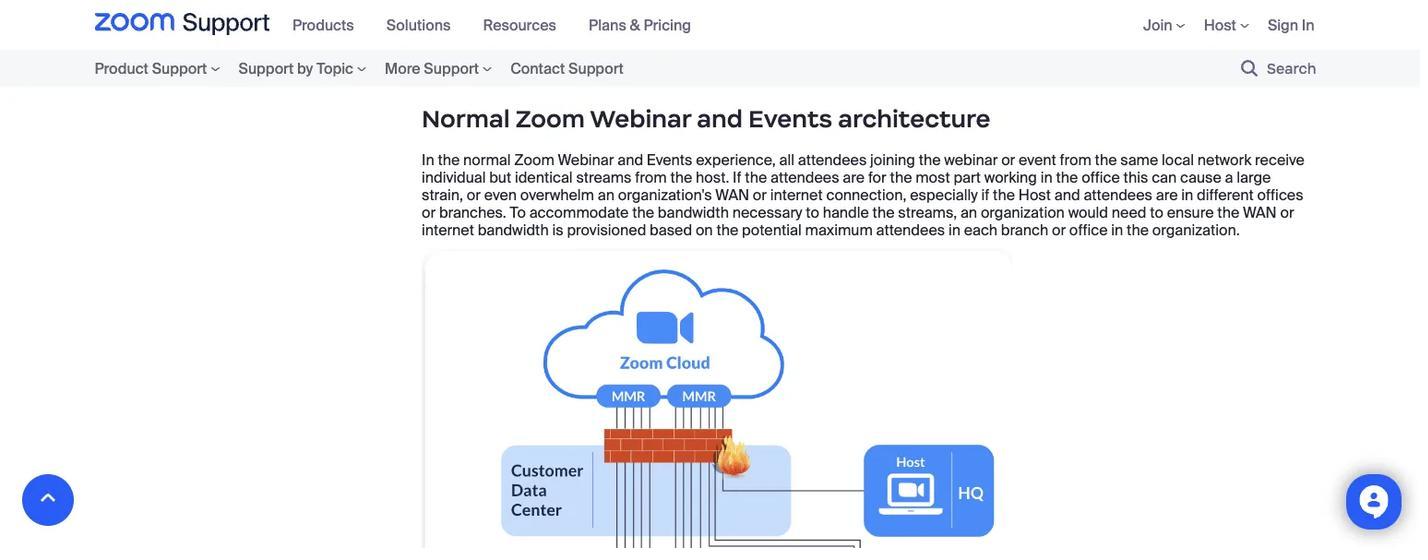 Task type: locate. For each thing, give the bounding box(es) containing it.
wan
[[716, 185, 750, 205], [1244, 203, 1277, 222]]

0 horizontal spatial internet
[[422, 221, 474, 240]]

zoom support image
[[95, 13, 270, 37]]

host
[[1205, 15, 1237, 35], [1019, 185, 1052, 205]]

1 vertical spatial host
[[1019, 185, 1052, 205]]

from
[[1060, 150, 1092, 169], [635, 168, 667, 187]]

webinar
[[590, 104, 692, 134], [558, 150, 614, 169]]

sign
[[1268, 15, 1299, 35]]

solutions link
[[387, 15, 465, 35]]

menu bar down solutions
[[95, 50, 688, 87]]

different
[[1198, 185, 1254, 205]]

joining
[[871, 150, 916, 169]]

0 vertical spatial host
[[1205, 15, 1237, 35]]

need
[[1112, 203, 1147, 222]]

streams
[[576, 168, 632, 187]]

host down event
[[1019, 185, 1052, 205]]

are left for
[[843, 168, 865, 187]]

office left need
[[1070, 221, 1108, 240]]

organization.
[[1153, 221, 1241, 240]]

0 horizontal spatial and
[[618, 150, 644, 169]]

1 vertical spatial architecture
[[839, 104, 991, 134]]

0 vertical spatial and
[[697, 104, 743, 134]]

in
[[1302, 15, 1315, 35], [1041, 168, 1053, 187], [1182, 185, 1194, 205], [949, 221, 961, 240], [1112, 221, 1124, 240]]

menu bar
[[283, 0, 715, 50], [1116, 0, 1326, 50], [95, 50, 688, 87]]

an up provisioned
[[598, 185, 615, 205]]

0 horizontal spatial from
[[635, 168, 667, 187]]

0 horizontal spatial to
[[806, 203, 820, 222]]

in inside menu bar
[[1302, 15, 1315, 35]]

contact support
[[511, 59, 624, 78]]

in right can
[[1182, 185, 1194, 205]]

or right if
[[753, 185, 767, 205]]

branches.
[[439, 203, 507, 222]]

ensure
[[1168, 203, 1215, 222]]

events up all
[[749, 104, 833, 134]]

1 horizontal spatial host
[[1205, 15, 1237, 35]]

host.
[[696, 168, 730, 187]]

1 vertical spatial events
[[647, 150, 693, 169]]

products link
[[293, 15, 368, 35]]

experience,
[[696, 150, 776, 169]]

webinar up the streams
[[590, 104, 692, 134]]

search image
[[1242, 60, 1258, 77]]

4 support from the left
[[569, 59, 624, 78]]

organization
[[981, 203, 1065, 222]]

2 vertical spatial zoom
[[515, 150, 555, 169]]

architecture
[[617, 31, 820, 71], [839, 104, 991, 134]]

architecture up normal zoom webinar and events architecture
[[617, 31, 820, 71]]

1 vertical spatial internet
[[422, 221, 474, 240]]

events inside in the normal zoom webinar and events experience, all attendees joining the webinar or event from the same local network receive individual but identical streams from the host. if the attendees are for the most part working in the office this can cause a large strain, or even overwhelm an organization's wan or internet connection, especially if the host and attendees are in different offices or branches. to accommodate the bandwidth necessary to handle the streams, an organization would need to ensure the wan or internet bandwidth is provisioned based on the potential maximum attendees in each branch or office in the organization.
[[647, 150, 693, 169]]

internet down all
[[771, 185, 823, 205]]

2 vertical spatial and
[[1055, 185, 1081, 205]]

menu bar containing products
[[283, 0, 715, 50]]

or right branch
[[1052, 221, 1066, 240]]

based
[[650, 221, 693, 240]]

even
[[484, 185, 517, 205]]

in left each
[[949, 221, 961, 240]]

strain,
[[422, 185, 463, 205]]

or
[[1002, 150, 1016, 169], [467, 185, 481, 205], [753, 185, 767, 205], [422, 203, 436, 222], [1281, 203, 1295, 222], [1052, 221, 1066, 240]]

1 horizontal spatial to
[[1151, 203, 1164, 222]]

products
[[293, 15, 354, 35]]

0 horizontal spatial events
[[647, 150, 693, 169]]

events
[[749, 104, 833, 134], [647, 150, 693, 169]]

more support link
[[376, 56, 501, 81]]

menu bar up search image
[[1116, 0, 1326, 50]]

attendees down especially
[[877, 221, 946, 240]]

to right need
[[1151, 203, 1164, 222]]

zoom
[[422, 31, 515, 71], [516, 104, 585, 134], [515, 150, 555, 169]]

this
[[1124, 168, 1149, 187]]

accommodate
[[530, 203, 629, 222]]

0 vertical spatial events
[[749, 104, 833, 134]]

branch
[[1002, 221, 1049, 240]]

in right sign
[[1302, 15, 1315, 35]]

connection,
[[827, 185, 907, 205]]

&
[[630, 15, 640, 35]]

1 horizontal spatial internet
[[771, 185, 823, 205]]

1 vertical spatial office
[[1070, 221, 1108, 240]]

1 horizontal spatial events
[[749, 104, 833, 134]]

the
[[438, 150, 460, 169], [919, 150, 941, 169], [1095, 150, 1118, 169], [671, 168, 693, 187], [745, 168, 767, 187], [890, 168, 913, 187], [1057, 168, 1079, 187], [993, 185, 1016, 205], [633, 203, 655, 222], [873, 203, 895, 222], [1218, 203, 1240, 222], [717, 221, 739, 240], [1127, 221, 1149, 240]]

attendees
[[798, 150, 867, 169], [771, 168, 840, 187], [1084, 185, 1153, 205], [877, 221, 946, 240]]

if
[[982, 185, 990, 205]]

can
[[1152, 168, 1177, 187]]

architecture up joining
[[839, 104, 991, 134]]

office
[[1082, 168, 1121, 187], [1070, 221, 1108, 240]]

or left even
[[467, 185, 481, 205]]

and up organization's
[[618, 150, 644, 169]]

more support
[[385, 59, 479, 78]]

host right join link
[[1205, 15, 1237, 35]]

1 horizontal spatial an
[[961, 203, 978, 222]]

wan down experience,
[[716, 185, 750, 205]]

an left if
[[961, 203, 978, 222]]

wan down the large
[[1244, 203, 1277, 222]]

bandwidth
[[658, 203, 729, 222], [478, 221, 549, 240]]

1 vertical spatial webinar
[[558, 150, 614, 169]]

and up experience,
[[697, 104, 743, 134]]

0 vertical spatial internet
[[771, 185, 823, 205]]

streams,
[[899, 203, 958, 222]]

0 vertical spatial webinar
[[590, 104, 692, 134]]

normal
[[464, 150, 511, 169]]

1 to from the left
[[806, 203, 820, 222]]

support down zoom support image
[[152, 59, 207, 78]]

support right more
[[424, 59, 479, 78]]

in right would
[[1112, 221, 1124, 240]]

0 vertical spatial architecture
[[617, 31, 820, 71]]

1 horizontal spatial and
[[697, 104, 743, 134]]

menu bar up contact
[[283, 0, 715, 50]]

and
[[697, 104, 743, 134], [618, 150, 644, 169], [1055, 185, 1081, 205]]

and down event
[[1055, 185, 1081, 205]]

1 horizontal spatial bandwidth
[[658, 203, 729, 222]]

0 horizontal spatial wan
[[716, 185, 750, 205]]

attendees up "necessary"
[[771, 168, 840, 187]]

events up organization's
[[647, 150, 693, 169]]

office left "this"
[[1082, 168, 1121, 187]]

support
[[152, 59, 207, 78], [239, 59, 294, 78], [424, 59, 479, 78], [569, 59, 624, 78]]

attendees right all
[[798, 150, 867, 169]]

cause
[[1181, 168, 1222, 187]]

1 horizontal spatial are
[[1157, 185, 1179, 205]]

0 horizontal spatial are
[[843, 168, 865, 187]]

3 support from the left
[[424, 59, 479, 78]]

large
[[1237, 168, 1272, 187]]

join
[[1144, 15, 1173, 35]]

1 vertical spatial and
[[618, 150, 644, 169]]

webinar up overwhelm
[[558, 150, 614, 169]]

webinar
[[945, 150, 998, 169]]

or down "individual"
[[422, 203, 436, 222]]

in the normal zoom webinar and events experience, all attendees joining the webinar or event from the same local network receive individual but identical streams from the host. if the attendees are for the most part working in the office this can cause a large strain, or even overwhelm an organization's wan or internet connection, especially if the host and attendees are in different offices or branches. to accommodate the bandwidth necessary to handle the streams, an organization would need to ensure the wan or internet bandwidth is provisioned based on the potential maximum attendees in each branch or office in the organization.
[[422, 150, 1305, 240]]

working
[[985, 168, 1038, 187]]

handle
[[823, 203, 870, 222]]

are right "this"
[[1157, 185, 1179, 205]]

from right the streams
[[635, 168, 667, 187]]

in
[[422, 150, 435, 169]]

overwhelm
[[521, 185, 595, 205]]

2 to from the left
[[1151, 203, 1164, 222]]

bandwidth down host.
[[658, 203, 729, 222]]

menu bar containing join
[[1116, 0, 1326, 50]]

from right event
[[1060, 150, 1092, 169]]

contact support link
[[501, 56, 633, 81]]

internet down the strain,
[[422, 221, 474, 240]]

support for contact support
[[569, 59, 624, 78]]

to left handle
[[806, 203, 820, 222]]

more
[[385, 59, 421, 78]]

support down plans on the left top of page
[[569, 59, 624, 78]]

bandwidth down even
[[478, 221, 549, 240]]

1 support from the left
[[152, 59, 207, 78]]

0 horizontal spatial host
[[1019, 185, 1052, 205]]

to
[[806, 203, 820, 222], [1151, 203, 1164, 222]]

support left by
[[239, 59, 294, 78]]

an
[[598, 185, 615, 205], [961, 203, 978, 222]]

potential
[[742, 221, 802, 240]]



Task type: vqa. For each thing, say whether or not it's contained in the screenshot.
ENSURE
yes



Task type: describe. For each thing, give the bounding box(es) containing it.
mesh
[[522, 31, 609, 71]]

on
[[696, 221, 713, 240]]

if
[[733, 168, 742, 187]]

especially
[[911, 185, 978, 205]]

product
[[95, 59, 149, 78]]

offices
[[1258, 185, 1304, 205]]

to
[[510, 203, 526, 222]]

product support
[[95, 59, 207, 78]]

host inside in the normal zoom webinar and events experience, all attendees joining the webinar or event from the same local network receive individual but identical streams from the host. if the attendees are for the most part working in the office this can cause a large strain, or even overwhelm an organization's wan or internet connection, especially if the host and attendees are in different offices or branches. to accommodate the bandwidth necessary to handle the streams, an organization would need to ensure the wan or internet bandwidth is provisioned based on the potential maximum attendees in each branch or office in the organization.
[[1019, 185, 1052, 205]]

support by topic link
[[229, 56, 376, 81]]

resources link
[[483, 15, 571, 35]]

topic
[[317, 59, 354, 78]]

search
[[1268, 60, 1317, 77]]

host link
[[1205, 15, 1250, 35]]

sign in
[[1268, 15, 1315, 35]]

product support link
[[95, 56, 229, 81]]

organization's
[[618, 185, 712, 205]]

local
[[1162, 150, 1195, 169]]

maximum
[[806, 221, 873, 240]]

necessary
[[733, 203, 803, 222]]

0 horizontal spatial architecture
[[617, 31, 820, 71]]

contact
[[511, 59, 565, 78]]

search image
[[1242, 60, 1258, 77]]

pricing
[[644, 15, 691, 35]]

all
[[780, 150, 795, 169]]

identical
[[515, 168, 573, 187]]

0 horizontal spatial an
[[598, 185, 615, 205]]

webinar inside in the normal zoom webinar and events experience, all attendees joining the webinar or event from the same local network receive individual but identical streams from the host. if the attendees are for the most part working in the office this can cause a large strain, or even overwhelm an organization's wan or internet connection, especially if the host and attendees are in different offices or branches. to accommodate the bandwidth necessary to handle the streams, an organization would need to ensure the wan or internet bandwidth is provisioned based on the potential maximum attendees in each branch or office in the organization.
[[558, 150, 614, 169]]

2 horizontal spatial and
[[1055, 185, 1081, 205]]

or down receive
[[1281, 203, 1295, 222]]

0 vertical spatial zoom
[[422, 31, 515, 71]]

most
[[916, 168, 951, 187]]

host inside menu bar
[[1205, 15, 1237, 35]]

attendees down same
[[1084, 185, 1153, 205]]

1 horizontal spatial wan
[[1244, 203, 1277, 222]]

would
[[1069, 203, 1109, 222]]

event
[[1019, 150, 1057, 169]]

plans & pricing link
[[589, 15, 705, 35]]

solutions
[[387, 15, 451, 35]]

individual
[[422, 168, 486, 187]]

for
[[869, 168, 887, 187]]

0 vertical spatial office
[[1082, 168, 1121, 187]]

2 support from the left
[[239, 59, 294, 78]]

provisioned
[[567, 221, 647, 240]]

normal
[[422, 104, 510, 134]]

zoom mesh architecture
[[422, 31, 820, 71]]

but
[[490, 168, 512, 187]]

plans & pricing
[[589, 15, 691, 35]]

menu bar containing product support
[[95, 50, 688, 87]]

each
[[965, 221, 998, 240]]

or left event
[[1002, 150, 1016, 169]]

support for product support
[[152, 59, 207, 78]]

sign in link
[[1268, 15, 1315, 35]]

zoom inside in the normal zoom webinar and events experience, all attendees joining the webinar or event from the same local network receive individual but identical streams from the host. if the attendees are for the most part working in the office this can cause a large strain, or even overwhelm an organization's wan or internet connection, especially if the host and attendees are in different offices or branches. to accommodate the bandwidth necessary to handle the streams, an organization would need to ensure the wan or internet bandwidth is provisioned based on the potential maximum attendees in each branch or office in the organization.
[[515, 150, 555, 169]]

receive
[[1256, 150, 1305, 169]]

in right working
[[1041, 168, 1053, 187]]

0 horizontal spatial bandwidth
[[478, 221, 549, 240]]

plans
[[589, 15, 627, 35]]

1 vertical spatial zoom
[[516, 104, 585, 134]]

1 horizontal spatial architecture
[[839, 104, 991, 134]]

support for more support
[[424, 59, 479, 78]]

1 horizontal spatial from
[[1060, 150, 1092, 169]]

part
[[954, 168, 981, 187]]

resources
[[483, 15, 557, 35]]

network
[[1198, 150, 1252, 169]]

join link
[[1144, 15, 1186, 35]]

support by topic
[[239, 59, 354, 78]]

by
[[297, 59, 313, 78]]

same
[[1121, 150, 1159, 169]]

normal zoom webinar and events architecture
[[422, 104, 991, 134]]

a
[[1226, 168, 1234, 187]]

is
[[553, 221, 564, 240]]

search button
[[1215, 50, 1326, 87]]



